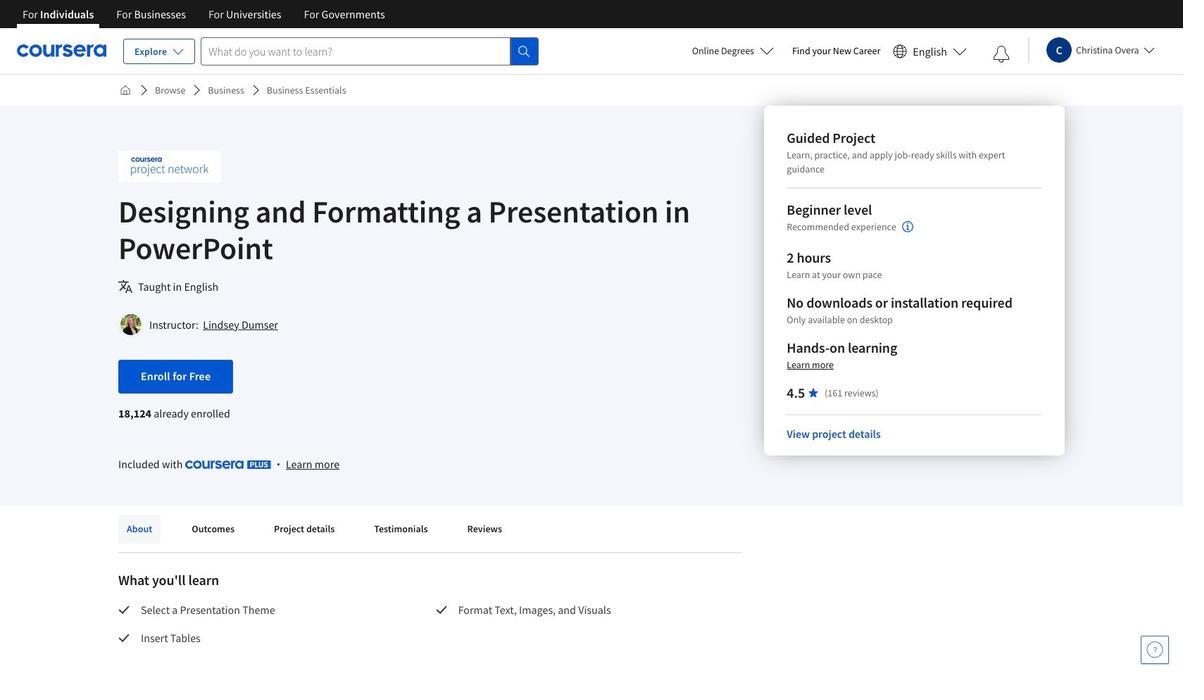 Task type: locate. For each thing, give the bounding box(es) containing it.
coursera project network image
[[118, 151, 221, 182]]

help center image
[[1147, 642, 1163, 658]]

information about difficulty level pre-requisites. image
[[902, 221, 913, 232]]

home image
[[120, 85, 131, 96]]

lindsey dumser image
[[120, 314, 142, 335]]

learn more about hands-on learning element
[[787, 358, 834, 372]]

What do you want to learn? text field
[[201, 37, 511, 65]]

None search field
[[201, 37, 539, 65]]



Task type: describe. For each thing, give the bounding box(es) containing it.
banner navigation
[[11, 0, 396, 28]]

coursera plus image
[[185, 461, 271, 469]]

coursera image
[[17, 40, 106, 62]]



Task type: vqa. For each thing, say whether or not it's contained in the screenshot.
Coursera Plus IMAGE
yes



